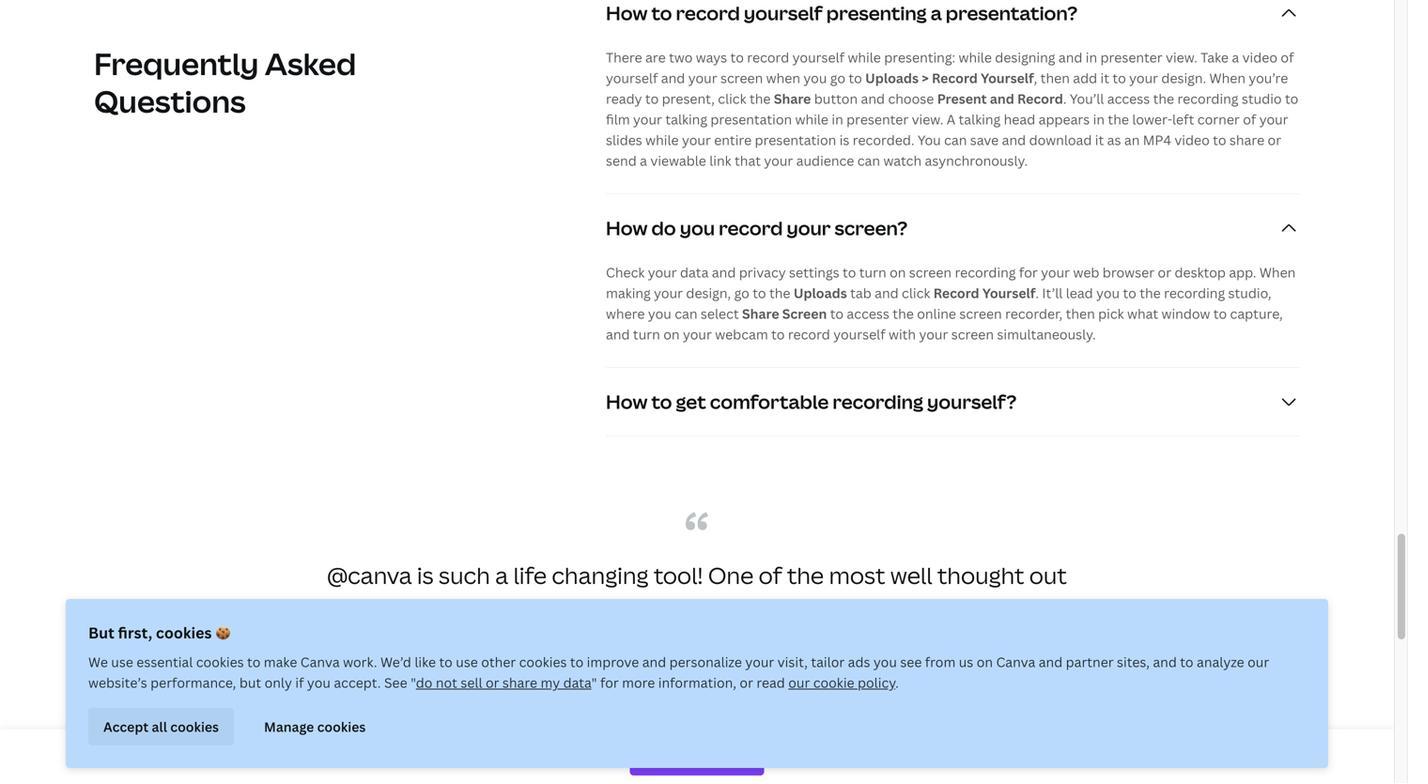 Task type: vqa. For each thing, say whether or not it's contained in the screenshot.
showcase
yes



Task type: describe. For each thing, give the bounding box(es) containing it.
tailor
[[811, 654, 845, 671]]

2 vertical spatial .
[[896, 674, 899, 692]]

and right button
[[861, 90, 885, 107]]

there
[[606, 48, 642, 66]]

left
[[1173, 110, 1195, 128]]

and up do not sell or share my data " for more information, or read our cookie policy .
[[642, 654, 666, 671]]

uploads for uploads tab and click record yourself
[[794, 284, 847, 302]]

in down you'll
[[1093, 110, 1105, 128]]

your down the online
[[919, 326, 948, 343]]

your up viewable
[[682, 131, 711, 149]]

share inside . you'll access the recording studio to film your talking presentation while in presenter view. a talking head appears in the lower-left corner of your slides while your entire presentation is recorded. you can save and download it as an mp4 video to share or send a viewable link that your audience can watch asynchronously.
[[1230, 131, 1265, 149]]

like
[[415, 654, 436, 671]]

turn inside check your data and privacy settings to turn on screen recording for your web browser or desktop app. when making your design, go to the
[[860, 263, 887, 281]]

an
[[1125, 131, 1140, 149]]

1 vertical spatial our
[[789, 674, 810, 692]]

cookies down performance,
[[170, 718, 219, 736]]

video inside there are two ways to record yourself while presenting: while designing and in presenter view. take a video of yourself and your screen when you go to
[[1243, 48, 1278, 66]]

put
[[477, 662, 515, 692]]

your inside we use essential cookies to make canva work. we'd like to use other cookies to improve and personalize your visit, tailor ads you see from us on canva and partner sites, and to analyze our website's performance, but only if you accept. see "
[[746, 654, 775, 671]]

choose
[[888, 90, 934, 107]]

click inside , then add it to your design. when you're ready to present, click the
[[718, 90, 747, 107]]

kudos
[[668, 628, 736, 659]]

viewable
[[651, 152, 707, 170]]

go inside there are two ways to record yourself while presenting: while designing and in presenter view. take a video of yourself and your screen when you go to
[[830, 69, 846, 87]]

recording inside check your data and privacy settings to turn on screen recording for your web browser or desktop app. when making your design, go to the
[[955, 263, 1016, 281]]

it down websites
[[351, 628, 366, 659]]

simultaneously.
[[997, 326, 1096, 343]]

to down "privacy"
[[753, 284, 766, 302]]

uploads tab and click record yourself
[[794, 284, 1036, 302]]

while up uploads > record yourself
[[959, 48, 992, 66]]

@canva is such a life changing tool! one of the most well thought out websites i've ever seen. i use it to showcase my work with the community and it never ceases to amaze me! kudos for all the love and effort you've put into its development! #canvadesigns
[[303, 560, 1091, 692]]

to up tab
[[843, 263, 856, 281]]

when inside , then add it to your design. when you're ready to present, click the
[[1210, 69, 1246, 87]]

and right sites,
[[1153, 654, 1177, 671]]

do inside dropdown button
[[652, 215, 676, 241]]

and down websites
[[304, 628, 346, 659]]

other
[[481, 654, 516, 671]]

or left read
[[740, 674, 754, 692]]

manage cookies button
[[249, 709, 381, 746]]

share screen
[[742, 305, 827, 323]]

to up me!
[[635, 594, 659, 625]]

changing
[[552, 560, 649, 591]]

sell
[[461, 674, 483, 692]]

sites,
[[1117, 654, 1150, 671]]

or right sell
[[486, 674, 499, 692]]

for inside check your data and privacy settings to turn on screen recording for your web browser or desktop app. when making your design, go to the
[[1019, 263, 1038, 281]]

send
[[606, 152, 637, 170]]

your right making
[[654, 284, 683, 302]]

0 horizontal spatial share
[[503, 674, 538, 692]]

when inside check your data and privacy settings to turn on screen recording for your web browser or desktop app. when making your design, go to the
[[1260, 263, 1296, 281]]

desktop
[[1175, 263, 1226, 281]]

into
[[520, 662, 563, 692]]

accept
[[103, 718, 149, 736]]

but first, cookies 🍪
[[88, 623, 230, 643]]

settings
[[789, 263, 840, 281]]

policy
[[858, 674, 896, 692]]

you right where
[[648, 305, 672, 323]]

>
[[922, 69, 929, 87]]

screen down check your data and privacy settings to turn on screen recording for your web browser or desktop app. when making your design, go to the
[[960, 305, 1002, 323]]

to right "ways"
[[731, 48, 744, 66]]

the inside the . it'll lead you to the recording studio, where you can select
[[1140, 284, 1161, 302]]

0 vertical spatial can
[[944, 131, 967, 149]]

cookies down "🍪"
[[196, 654, 244, 671]]

to down seen.
[[519, 628, 542, 659]]

while up viewable
[[646, 131, 679, 149]]

development!
[[599, 662, 751, 692]]

the up as
[[1108, 110, 1129, 128]]

the down well
[[924, 594, 961, 625]]

mp4
[[1143, 131, 1172, 149]]

work
[[815, 594, 868, 625]]

your right film
[[633, 110, 662, 128]]

screen inside check your data and privacy settings to turn on screen recording for your web browser or desktop app. when making your design, go to the
[[909, 263, 952, 281]]

and left partner
[[1039, 654, 1063, 671]]

@canva
[[327, 560, 412, 591]]

browser
[[1103, 263, 1155, 281]]

if
[[295, 674, 304, 692]]

0 horizontal spatial use
[[111, 654, 133, 671]]

and down 'two'
[[661, 69, 685, 87]]

on inside to access the online screen recorder, then pick what window to capture, and turn on your webcam to record yourself with your screen simultaneously.
[[664, 326, 680, 343]]

1 horizontal spatial can
[[858, 152, 881, 170]]

yourself?
[[927, 389, 1017, 415]]

@mahimagirdhar
[[642, 752, 752, 770]]

share for share screen
[[742, 305, 780, 323]]

record inside to access the online screen recorder, then pick what window to capture, and turn on your webcam to record yourself with your screen simultaneously.
[[788, 326, 831, 343]]

asked
[[265, 43, 356, 84]]

to left improve
[[570, 654, 584, 671]]

love
[[852, 628, 897, 659]]

never
[[371, 628, 434, 659]]

how do you record your screen?
[[606, 215, 908, 241]]

to up button
[[849, 69, 862, 87]]

presenting:
[[884, 48, 956, 66]]

recording inside . you'll access the recording studio to film your talking presentation while in presenter view. a talking head appears in the lower-left corner of your slides while your entire presentation is recorded. you can save and download it as an mp4 video to share or send a viewable link that your audience can watch asynchronously.
[[1178, 90, 1239, 107]]

2 " from the left
[[592, 674, 597, 692]]

1 vertical spatial record
[[1018, 90, 1064, 107]]

while up button
[[848, 48, 881, 66]]

you inside dropdown button
[[680, 215, 715, 241]]

making
[[606, 284, 651, 302]]

improve
[[587, 654, 639, 671]]

cookie
[[813, 674, 855, 692]]

recording inside how to get comfortable recording yourself? dropdown button
[[833, 389, 924, 415]]

1 horizontal spatial click
[[902, 284, 931, 302]]

one
[[708, 560, 754, 591]]

more
[[622, 674, 655, 692]]

and right tab
[[875, 284, 899, 302]]

see
[[901, 654, 922, 671]]

how to get comfortable recording yourself?
[[606, 389, 1017, 415]]

0 vertical spatial presentation
[[711, 110, 792, 128]]

to right ready
[[645, 90, 659, 107]]

accept all cookies button
[[88, 709, 234, 746]]

screen inside there are two ways to record yourself while presenting: while designing and in presenter view. take a video of yourself and your screen when you go to
[[721, 69, 763, 87]]

essential
[[137, 654, 193, 671]]

ceases
[[439, 628, 514, 659]]

0 vertical spatial yourself
[[793, 48, 845, 66]]

websites
[[303, 594, 399, 625]]

you're
[[1249, 69, 1289, 87]]

screen down the online
[[952, 326, 994, 343]]

the inside to access the online screen recorder, then pick what window to capture, and turn on your webcam to record yourself with your screen simultaneously.
[[893, 305, 914, 323]]

effort
[[949, 628, 1013, 659]]

while down button
[[796, 110, 829, 128]]

to left analyze
[[1180, 654, 1194, 671]]

yourself for there are two ways to record yourself while presenting: while designing and in presenter view. take a video of yourself and your screen when you go to
[[606, 69, 658, 87]]

or inside . you'll access the recording studio to film your talking presentation while in presenter view. a talking head appears in the lower-left corner of your slides while your entire presentation is recorded. you can save and download it as an mp4 video to share or send a viewable link that your audience can watch asynchronously.
[[1268, 131, 1282, 149]]

performance,
[[151, 674, 236, 692]]

do not sell or share my data link
[[416, 674, 592, 692]]

such
[[439, 560, 490, 591]]

#canvadesigns
[[756, 662, 917, 692]]

the inside , then add it to your design. when you're ready to present, click the
[[750, 90, 771, 107]]

0 vertical spatial record
[[932, 69, 978, 87]]

of inside there are two ways to record yourself while presenting: while designing and in presenter view. take a video of yourself and your screen when you go to
[[1281, 48, 1294, 66]]

it inside . you'll access the recording studio to film your talking presentation while in presenter view. a talking head appears in the lower-left corner of your slides while your entire presentation is recorded. you can save and download it as an mp4 video to share or send a viewable link that your audience can watch asynchronously.
[[1095, 131, 1104, 149]]

your right the check
[[648, 263, 677, 281]]

0 vertical spatial yourself
[[981, 69, 1034, 87]]

a inside there are two ways to record yourself while presenting: while designing and in presenter view. take a video of yourself and your screen when you go to
[[1232, 48, 1240, 66]]

recording inside the . it'll lead you to the recording studio, where you can select
[[1164, 284, 1225, 302]]

and inside to access the online screen recorder, then pick what window to capture, and turn on your webcam to record yourself with your screen simultaneously.
[[606, 326, 630, 343]]

for inside @canva is such a life changing tool! one of the most well thought out websites i've ever seen. i use it to showcase my work with the community and it never ceases to amaze me! kudos for all the love and effort you've put into its development! #canvadesigns
[[741, 628, 775, 659]]

1 vertical spatial data
[[563, 674, 592, 692]]

and left us
[[902, 628, 944, 659]]

your up it'll
[[1041, 263, 1070, 281]]

entire
[[714, 131, 752, 149]]

comfortable
[[710, 389, 829, 415]]

visit,
[[778, 654, 808, 671]]

appears
[[1039, 110, 1090, 128]]

data inside check your data and privacy settings to turn on screen recording for your web browser or desktop app. when making your design, go to the
[[680, 263, 709, 281]]

me!
[[623, 628, 663, 659]]

you up pick
[[1097, 284, 1120, 302]]

then inside , then add it to your design. when you're ready to present, click the
[[1041, 69, 1070, 87]]

do not sell or share my data " for more information, or read our cookie policy .
[[416, 674, 899, 692]]

that
[[735, 152, 761, 170]]

and inside . you'll access the recording studio to film your talking presentation while in presenter view. a talking head appears in the lower-left corner of your slides while your entire presentation is recorded. you can save and download it as an mp4 video to share or send a viewable link that your audience can watch asynchronously.
[[1002, 131, 1026, 149]]

asynchronously.
[[925, 152, 1028, 170]]

most
[[829, 560, 886, 591]]

and inside check your data and privacy settings to turn on screen recording for your web browser or desktop app. when making your design, go to the
[[712, 263, 736, 281]]

to right "studio"
[[1285, 90, 1299, 107]]

are
[[646, 48, 666, 66]]

watch
[[884, 152, 922, 170]]

your down "studio"
[[1260, 110, 1289, 128]]

cookies down accept.
[[317, 718, 366, 736]]

design,
[[686, 284, 731, 302]]

online
[[917, 305, 957, 323]]

your down select
[[683, 326, 712, 343]]

questions
[[94, 81, 246, 122]]

and up head
[[990, 90, 1015, 107]]

partner
[[1066, 654, 1114, 671]]

tool!
[[654, 560, 703, 591]]

,
[[1034, 69, 1038, 87]]

to right add
[[1113, 69, 1126, 87]]

. it'll lead you to the recording studio, where you can select
[[606, 284, 1272, 323]]

1 vertical spatial my
[[541, 674, 560, 692]]

1 vertical spatial presentation
[[755, 131, 837, 149]]

. for it'll
[[1036, 284, 1039, 302]]

what
[[1128, 305, 1159, 323]]

to down corner
[[1213, 131, 1227, 149]]

from
[[925, 654, 956, 671]]

all inside @canva is such a life changing tool! one of the most well thought out websites i've ever seen. i use it to showcase my work with the community and it never ceases to amaze me! kudos for all the love and effort you've put into its development! #canvadesigns
[[780, 628, 805, 659]]

studio,
[[1229, 284, 1272, 302]]

you inside there are two ways to record yourself while presenting: while designing and in presenter view. take a video of yourself and your screen when you go to
[[804, 69, 827, 87]]

head
[[1004, 110, 1036, 128]]

when
[[766, 69, 801, 87]]

of inside @canva is such a life changing tool! one of the most well thought out websites i've ever seen. i use it to showcase my work with the community and it never ceases to amaze me! kudos for all the love and effort you've put into its development! #canvadesigns
[[759, 560, 782, 591]]

work.
[[343, 654, 377, 671]]

to right like
[[439, 654, 453, 671]]

you've
[[1018, 628, 1090, 659]]

you'll
[[1070, 90, 1104, 107]]

0 horizontal spatial for
[[600, 674, 619, 692]]



Task type: locate. For each thing, give the bounding box(es) containing it.
and down where
[[606, 326, 630, 343]]

0 vertical spatial when
[[1210, 69, 1246, 87]]

it left as
[[1095, 131, 1104, 149]]

presenter up design.
[[1101, 48, 1163, 66]]

accept all cookies
[[103, 718, 219, 736]]

then inside to access the online screen recorder, then pick what window to capture, and turn on your webcam to record yourself with your screen simultaneously.
[[1066, 305, 1095, 323]]

0 vertical spatial uploads
[[866, 69, 919, 87]]

view. up design.
[[1166, 48, 1198, 66]]

is up "audience"
[[840, 131, 850, 149]]

for
[[1019, 263, 1038, 281], [741, 628, 775, 659], [600, 674, 619, 692]]

the down when
[[750, 90, 771, 107]]

2 vertical spatial of
[[759, 560, 782, 591]]

see
[[384, 674, 407, 692]]

to inside dropdown button
[[652, 389, 672, 415]]

my inside @canva is such a life changing tool! one of the most well thought out websites i've ever seen. i use it to showcase my work with the community and it never ceases to amaze me! kudos for all the love and effort you've put into its development! #canvadesigns
[[776, 594, 810, 625]]

check
[[606, 263, 645, 281]]

to access the online screen recorder, then pick what window to capture, and turn on your webcam to record yourself with your screen simultaneously.
[[606, 305, 1283, 343]]

frequently asked questions
[[94, 43, 356, 122]]

our down visit,
[[789, 674, 810, 692]]

2 horizontal spatial on
[[977, 654, 993, 671]]

1 vertical spatial all
[[152, 718, 167, 736]]

access
[[1108, 90, 1150, 107], [847, 305, 890, 323]]

record up "privacy"
[[719, 215, 783, 241]]

my left work
[[776, 594, 810, 625]]

1 horizontal spatial when
[[1260, 263, 1296, 281]]

1 horizontal spatial canva
[[997, 654, 1036, 671]]

your up settings
[[787, 215, 831, 241]]

, then add it to your design. when you're ready to present, click the
[[606, 69, 1289, 107]]

link
[[710, 152, 732, 170]]

screen
[[783, 305, 827, 323]]

to down browser
[[1123, 284, 1137, 302]]

ways
[[696, 48, 727, 66]]

of inside . you'll access the recording studio to film your talking presentation while in presenter view. a talking head appears in the lower-left corner of your slides while your entire presentation is recorded. you can save and download it as an mp4 video to share or send a viewable link that your audience can watch asynchronously.
[[1243, 110, 1257, 128]]

view. inside there are two ways to record yourself while presenting: while designing and in presenter view. take a video of yourself and your screen when you go to
[[1166, 48, 1198, 66]]

0 horizontal spatial presenter
[[847, 110, 909, 128]]

1 horizontal spatial turn
[[860, 263, 887, 281]]

0 vertical spatial for
[[1019, 263, 1038, 281]]

0 horizontal spatial when
[[1210, 69, 1246, 87]]

save
[[970, 131, 999, 149]]

0 vertical spatial on
[[890, 263, 906, 281]]

view. inside . you'll access the recording studio to film your talking presentation while in presenter view. a talking head appears in the lower-left corner of your slides while your entire presentation is recorded. you can save and download it as an mp4 video to share or send a viewable link that your audience can watch asynchronously.
[[912, 110, 944, 128]]

yourself down tab
[[834, 326, 886, 343]]

on inside we use essential cookies to make canva work. we'd like to use other cookies to improve and personalize your visit, tailor ads you see from us on canva and partner sites, and to analyze our website's performance, but only if you accept. see "
[[977, 654, 993, 671]]

0 horizontal spatial view.
[[912, 110, 944, 128]]

0 horizontal spatial can
[[675, 305, 698, 323]]

0 vertical spatial view.
[[1166, 48, 1198, 66]]

1 horizontal spatial .
[[1036, 284, 1039, 302]]

or
[[1268, 131, 1282, 149], [1158, 263, 1172, 281], [486, 674, 499, 692], [740, 674, 754, 692]]

ever
[[445, 594, 494, 625]]

presentation up "audience"
[[755, 131, 837, 149]]

privacy
[[739, 263, 786, 281]]

your inside there are two ways to record yourself while presenting: while designing and in presenter view. take a video of yourself and your screen when you go to
[[689, 69, 718, 87]]

window
[[1162, 305, 1211, 323]]

add
[[1073, 69, 1098, 87]]

2 vertical spatial for
[[600, 674, 619, 692]]

0 horizontal spatial a
[[495, 560, 508, 591]]

with inside to access the online screen recorder, then pick what window to capture, and turn on your webcam to record yourself with your screen simultaneously.
[[889, 326, 916, 343]]

you right 'if'
[[307, 674, 331, 692]]

your up read
[[746, 654, 775, 671]]

1 vertical spatial .
[[1036, 284, 1039, 302]]

with
[[889, 326, 916, 343], [873, 594, 919, 625]]

0 horizontal spatial all
[[152, 718, 167, 736]]

talking down present,
[[666, 110, 708, 128]]

on inside check your data and privacy settings to turn on screen recording for your web browser or desktop app. when making your design, go to the
[[890, 263, 906, 281]]

access inside to access the online screen recorder, then pick what window to capture, and turn on your webcam to record yourself with your screen simultaneously.
[[847, 305, 890, 323]]

1 horizontal spatial go
[[830, 69, 846, 87]]

a right take
[[1232, 48, 1240, 66]]

do down like
[[416, 674, 433, 692]]

presenter inside there are two ways to record yourself while presenting: while designing and in presenter view. take a video of yourself and your screen when you go to
[[1101, 48, 1163, 66]]

0 horizontal spatial uploads
[[794, 284, 847, 302]]

your right that
[[764, 152, 793, 170]]

studio
[[1242, 90, 1282, 107]]

a inside @canva is such a life changing tool! one of the most well thought out websites i've ever seen. i use it to showcase my work with the community and it never ceases to amaze me! kudos for all the love and effort you've put into its development! #canvadesigns
[[495, 560, 508, 591]]

go inside check your data and privacy settings to turn on screen recording for your web browser or desktop app. when making your design, go to the
[[734, 284, 750, 302]]

how to get comfortable recording yourself? button
[[606, 368, 1301, 436]]

your down "ways"
[[689, 69, 718, 87]]

1 horizontal spatial presenter
[[1101, 48, 1163, 66]]

cookies left its
[[519, 654, 567, 671]]

it'll
[[1042, 284, 1063, 302]]

and down head
[[1002, 131, 1026, 149]]

1 vertical spatial access
[[847, 305, 890, 323]]

0 vertical spatial with
[[889, 326, 916, 343]]

2 horizontal spatial a
[[1232, 48, 1240, 66]]

share down other
[[503, 674, 538, 692]]

1 vertical spatial share
[[742, 305, 780, 323]]

0 vertical spatial share
[[774, 90, 811, 107]]

0 vertical spatial of
[[1281, 48, 1294, 66]]

present
[[938, 90, 987, 107]]

canva
[[301, 654, 340, 671], [997, 654, 1036, 671]]

2 canva from the left
[[997, 654, 1036, 671]]

1 horizontal spatial talking
[[959, 110, 1001, 128]]

1 vertical spatial yourself
[[983, 284, 1036, 302]]

access inside . you'll access the recording studio to film your talking presentation while in presenter view. a talking head appears in the lower-left corner of your slides while your entire presentation is recorded. you can save and download it as an mp4 video to share or send a viewable link that your audience can watch asynchronously.
[[1108, 90, 1150, 107]]

you up policy
[[874, 654, 897, 671]]

2 talking from the left
[[959, 110, 1001, 128]]

turn up tab
[[860, 263, 887, 281]]

all right accept
[[152, 718, 167, 736]]

uploads up choose
[[866, 69, 919, 87]]

can
[[944, 131, 967, 149], [858, 152, 881, 170], [675, 305, 698, 323]]

0 horizontal spatial .
[[896, 674, 899, 692]]

0 horizontal spatial is
[[417, 560, 434, 591]]

1 horizontal spatial on
[[890, 263, 906, 281]]

1 horizontal spatial a
[[640, 152, 647, 170]]

2 horizontal spatial for
[[1019, 263, 1038, 281]]

data right into
[[563, 674, 592, 692]]

0 horizontal spatial of
[[759, 560, 782, 591]]

analyze
[[1197, 654, 1245, 671]]

our inside we use essential cookies to make canva work. we'd like to use other cookies to improve and personalize your visit, tailor ads you see from us on canva and partner sites, and to analyze our website's performance, but only if you accept. see "
[[1248, 654, 1270, 671]]

screen down "ways"
[[721, 69, 763, 87]]

us
[[959, 654, 974, 671]]

i
[[561, 594, 567, 625]]

of
[[1281, 48, 1294, 66], [1243, 110, 1257, 128], [759, 560, 782, 591]]

thought
[[938, 560, 1025, 591]]

with inside @canva is such a life changing tool! one of the most well thought out websites i've ever seen. i use it to showcase my work with the community and it never ceases to amaze me! kudos for all the love and effort you've put into its development! #canvadesigns
[[873, 594, 919, 625]]

2 vertical spatial can
[[675, 305, 698, 323]]

1 vertical spatial go
[[734, 284, 750, 302]]

use inside @canva is such a life changing tool! one of the most well thought out websites i've ever seen. i use it to showcase my work with the community and it never ceases to amaze me! kudos for all the love and effort you've put into its development! #canvadesigns
[[572, 594, 610, 625]]

a inside . you'll access the recording studio to film your talking presentation while in presenter view. a talking head appears in the lower-left corner of your slides while your entire presentation is recorded. you can save and download it as an mp4 video to share or send a viewable link that your audience can watch asynchronously.
[[640, 152, 647, 170]]

view. for a
[[912, 110, 944, 128]]

0 vertical spatial then
[[1041, 69, 1070, 87]]

1 " from the left
[[411, 674, 416, 692]]

audience
[[797, 152, 855, 170]]

to right screen
[[830, 305, 844, 323]]

2 vertical spatial yourself
[[834, 326, 886, 343]]

yourself down there
[[606, 69, 658, 87]]

. inside . you'll access the recording studio to film your talking presentation while in presenter view. a talking head appears in the lower-left corner of your slides while your entire presentation is recorded. you can save and download it as an mp4 video to share or send a viewable link that your audience can watch asynchronously.
[[1064, 90, 1067, 107]]

1 horizontal spatial is
[[840, 131, 850, 149]]

it up me!
[[615, 594, 630, 625]]

0 vertical spatial data
[[680, 263, 709, 281]]

or inside check your data and privacy settings to turn on screen recording for your web browser or desktop app. when making your design, go to the
[[1158, 263, 1172, 281]]

click
[[718, 90, 747, 107], [902, 284, 931, 302]]

0 vertical spatial go
[[830, 69, 846, 87]]

in for while
[[832, 110, 844, 128]]

cookies up essential
[[156, 623, 212, 643]]

our
[[1248, 654, 1270, 671], [789, 674, 810, 692]]

the up "#canvadesigns"
[[810, 628, 846, 659]]

record inside how do you record your screen? dropdown button
[[719, 215, 783, 241]]

yourself up when
[[793, 48, 845, 66]]

the
[[750, 90, 771, 107], [1154, 90, 1175, 107], [1108, 110, 1129, 128], [770, 284, 791, 302], [1140, 284, 1161, 302], [893, 305, 914, 323], [787, 560, 824, 591], [924, 594, 961, 625], [810, 628, 846, 659]]

first,
[[118, 623, 152, 643]]

video down left
[[1175, 131, 1210, 149]]

2 horizontal spatial use
[[572, 594, 610, 625]]

cookies
[[156, 623, 212, 643], [196, 654, 244, 671], [519, 654, 567, 671], [170, 718, 219, 736], [317, 718, 366, 736]]

on left webcam
[[664, 326, 680, 343]]

we'd
[[381, 654, 411, 671]]

on
[[890, 263, 906, 281], [664, 326, 680, 343], [977, 654, 993, 671]]

how for how do you record your screen?
[[606, 215, 648, 241]]

. left it'll
[[1036, 284, 1039, 302]]

can down recorded.
[[858, 152, 881, 170]]

amaze
[[547, 628, 618, 659]]

designing
[[995, 48, 1056, 66]]

" inside we use essential cookies to make canva work. we'd like to use other cookies to improve and personalize your visit, tailor ads you see from us on canva and partner sites, and to analyze our website's performance, but only if you accept. see "
[[411, 674, 416, 692]]

share
[[1230, 131, 1265, 149], [503, 674, 538, 692]]

how up the check
[[606, 215, 648, 241]]

0 vertical spatial is
[[840, 131, 850, 149]]

not
[[436, 674, 458, 692]]

2 vertical spatial record
[[788, 326, 831, 343]]

read
[[757, 674, 785, 692]]

1 vertical spatial of
[[1243, 110, 1257, 128]]

then
[[1041, 69, 1070, 87], [1066, 305, 1095, 323]]

is inside @canva is such a life changing tool! one of the most well thought out websites i've ever seen. i use it to showcase my work with the community and it never ceases to amaze me! kudos for all the love and effort you've put into its development! #canvadesigns
[[417, 560, 434, 591]]

go down "privacy"
[[734, 284, 750, 302]]

use up the website's
[[111, 654, 133, 671]]

all
[[780, 628, 805, 659], [152, 718, 167, 736]]

2 vertical spatial record
[[934, 284, 980, 302]]

0 vertical spatial access
[[1108, 90, 1150, 107]]

your inside , then add it to your design. when you're ready to present, click the
[[1130, 69, 1159, 87]]

the inside check your data and privacy settings to turn on screen recording for your web browser or desktop app. when making your design, go to the
[[770, 284, 791, 302]]

is inside . you'll access the recording studio to film your talking presentation while in presenter view. a talking head appears in the lower-left corner of your slides while your entire presentation is recorded. you can save and download it as an mp4 video to share or send a viewable link that your audience can watch asynchronously.
[[840, 131, 850, 149]]

video inside . you'll access the recording studio to film your talking presentation while in presenter view. a talking head appears in the lower-left corner of your slides while your entire presentation is recorded. you can save and download it as an mp4 video to share or send a viewable link that your audience can watch asynchronously.
[[1175, 131, 1210, 149]]

of down "studio"
[[1243, 110, 1257, 128]]

can down a
[[944, 131, 967, 149]]

we use essential cookies to make canva work. we'd like to use other cookies to improve and personalize your visit, tailor ads you see from us on canva and partner sites, and to analyze our website's performance, but only if you accept. see "
[[88, 654, 1270, 692]]

🍪
[[215, 623, 230, 643]]

a right the send
[[640, 152, 647, 170]]

life
[[513, 560, 547, 591]]

0 horizontal spatial go
[[734, 284, 750, 302]]

record
[[747, 48, 790, 66], [719, 215, 783, 241], [788, 326, 831, 343]]

but
[[88, 623, 114, 643]]

1 vertical spatial on
[[664, 326, 680, 343]]

0 vertical spatial our
[[1248, 654, 1270, 671]]

presentation
[[711, 110, 792, 128], [755, 131, 837, 149]]

video
[[1243, 48, 1278, 66], [1175, 131, 1210, 149]]

all inside button
[[152, 718, 167, 736]]

is
[[840, 131, 850, 149], [417, 560, 434, 591]]

or left desktop
[[1158, 263, 1172, 281]]

the up the lower-
[[1154, 90, 1175, 107]]

1 horizontal spatial video
[[1243, 48, 1278, 66]]

check your data and privacy settings to turn on screen recording for your web browser or desktop app. when making your design, go to the
[[606, 263, 1296, 302]]

. inside the . it'll lead you to the recording studio, where you can select
[[1036, 284, 1039, 302]]

presenter for while
[[847, 110, 909, 128]]

and
[[1059, 48, 1083, 66], [661, 69, 685, 87], [861, 90, 885, 107], [990, 90, 1015, 107], [1002, 131, 1026, 149], [712, 263, 736, 281], [875, 284, 899, 302], [606, 326, 630, 343], [304, 628, 346, 659], [902, 628, 944, 659], [642, 654, 666, 671], [1039, 654, 1063, 671], [1153, 654, 1177, 671]]

access up the lower-
[[1108, 90, 1150, 107]]

share up webcam
[[742, 305, 780, 323]]

access down tab
[[847, 305, 890, 323]]

in
[[1086, 48, 1098, 66], [832, 110, 844, 128], [1093, 110, 1105, 128]]

ads
[[848, 654, 871, 671]]

can inside the . it'll lead you to the recording studio, where you can select
[[675, 305, 698, 323]]

film
[[606, 110, 630, 128]]

or down "studio"
[[1268, 131, 1282, 149]]

share
[[774, 90, 811, 107], [742, 305, 780, 323]]

1 horizontal spatial data
[[680, 263, 709, 281]]

to down share screen
[[772, 326, 785, 343]]

then right ,
[[1041, 69, 1070, 87]]

"
[[411, 674, 416, 692], [592, 674, 597, 692]]

0 horizontal spatial our
[[789, 674, 810, 692]]

in for and
[[1086, 48, 1098, 66]]

2 vertical spatial a
[[495, 560, 508, 591]]

1 vertical spatial yourself
[[606, 69, 658, 87]]

0 horizontal spatial on
[[664, 326, 680, 343]]

a
[[1232, 48, 1240, 66], [640, 152, 647, 170], [495, 560, 508, 591]]

presenter inside . you'll access the recording studio to film your talking presentation while in presenter view. a talking head appears in the lower-left corner of your slides while your entire presentation is recorded. you can save and download it as an mp4 video to share or send a viewable link that your audience can watch asynchronously.
[[847, 110, 909, 128]]

uploads down settings
[[794, 284, 847, 302]]

share for share button and choose present and record
[[774, 90, 811, 107]]

app.
[[1229, 263, 1257, 281]]

record inside there are two ways to record yourself while presenting: while designing and in presenter view. take a video of yourself and your screen when you go to
[[747, 48, 790, 66]]

how for how to get comfortable recording yourself?
[[606, 389, 648, 415]]

0 horizontal spatial video
[[1175, 131, 1210, 149]]

my
[[776, 594, 810, 625], [541, 674, 560, 692]]

but
[[239, 674, 261, 692]]

record up when
[[747, 48, 790, 66]]

a left life
[[495, 560, 508, 591]]

0 horizontal spatial "
[[411, 674, 416, 692]]

uploads for uploads > record yourself
[[866, 69, 919, 87]]

0 vertical spatial a
[[1232, 48, 1240, 66]]

0 horizontal spatial access
[[847, 305, 890, 323]]

1 canva from the left
[[301, 654, 340, 671]]

2 how from the top
[[606, 389, 648, 415]]

on up "uploads tab and click record yourself"
[[890, 263, 906, 281]]

the up what
[[1140, 284, 1161, 302]]

1 vertical spatial share
[[503, 674, 538, 692]]

1 talking from the left
[[666, 110, 708, 128]]

presenter for and
[[1101, 48, 1163, 66]]

manage
[[264, 718, 314, 736]]

1 how from the top
[[606, 215, 648, 241]]

talking up save
[[959, 110, 1001, 128]]

turn down where
[[633, 326, 660, 343]]

0 vertical spatial turn
[[860, 263, 887, 281]]

1 vertical spatial is
[[417, 560, 434, 591]]

of right one
[[759, 560, 782, 591]]

on right us
[[977, 654, 993, 671]]

0 vertical spatial .
[[1064, 90, 1067, 107]]

the up work
[[787, 560, 824, 591]]

go up button
[[830, 69, 846, 87]]

in inside there are two ways to record yourself while presenting: while designing and in presenter view. take a video of yourself and your screen when you go to
[[1086, 48, 1098, 66]]

0 vertical spatial my
[[776, 594, 810, 625]]

2 vertical spatial on
[[977, 654, 993, 671]]

frequently
[[94, 43, 259, 84]]

0 vertical spatial presenter
[[1101, 48, 1163, 66]]

. down love
[[896, 674, 899, 692]]

can down design,
[[675, 305, 698, 323]]

1 vertical spatial with
[[873, 594, 919, 625]]

design.
[[1162, 69, 1207, 87]]

presentation up entire
[[711, 110, 792, 128]]

and up add
[[1059, 48, 1083, 66]]

personalize
[[670, 654, 742, 671]]

yourself
[[793, 48, 845, 66], [606, 69, 658, 87], [834, 326, 886, 343]]

yourself for to access the online screen recorder, then pick what window to capture, and turn on your webcam to record yourself with your screen simultaneously.
[[834, 326, 886, 343]]

0 horizontal spatial my
[[541, 674, 560, 692]]

yourself inside to access the online screen recorder, then pick what window to capture, and turn on your webcam to record yourself with your screen simultaneously.
[[834, 326, 886, 343]]

view. for take
[[1166, 48, 1198, 66]]

1 vertical spatial video
[[1175, 131, 1210, 149]]

0 horizontal spatial talking
[[666, 110, 708, 128]]

how
[[606, 215, 648, 241], [606, 389, 648, 415]]

ready
[[606, 90, 642, 107]]

recorded.
[[853, 131, 915, 149]]

to up but
[[247, 654, 261, 671]]

uploads
[[866, 69, 919, 87], [794, 284, 847, 302]]

the up share screen
[[770, 284, 791, 302]]

to right window
[[1214, 305, 1227, 323]]

2 horizontal spatial of
[[1281, 48, 1294, 66]]

make
[[264, 654, 297, 671]]

1 horizontal spatial uploads
[[866, 69, 919, 87]]

share down when
[[774, 90, 811, 107]]

it
[[1101, 69, 1110, 87], [1095, 131, 1104, 149], [615, 594, 630, 625], [351, 628, 366, 659]]

record up the present
[[932, 69, 978, 87]]

1 vertical spatial for
[[741, 628, 775, 659]]

to inside the . it'll lead you to the recording studio, where you can select
[[1123, 284, 1137, 302]]

your inside dropdown button
[[787, 215, 831, 241]]

0 horizontal spatial do
[[416, 674, 433, 692]]

" down improve
[[592, 674, 597, 692]]

when
[[1210, 69, 1246, 87], [1260, 263, 1296, 281]]

1 vertical spatial click
[[902, 284, 931, 302]]

1 vertical spatial turn
[[633, 326, 660, 343]]

showcase
[[664, 594, 770, 625]]

view.
[[1166, 48, 1198, 66], [912, 110, 944, 128]]

with down "uploads tab and click record yourself"
[[889, 326, 916, 343]]

it right add
[[1101, 69, 1110, 87]]

its
[[568, 662, 594, 692]]

1 horizontal spatial view.
[[1166, 48, 1198, 66]]

all left tailor
[[780, 628, 805, 659]]

with down well
[[873, 594, 919, 625]]

two
[[669, 48, 693, 66]]

turn inside to access the online screen recorder, then pick what window to capture, and turn on your webcam to record yourself with your screen simultaneously.
[[633, 326, 660, 343]]

0 vertical spatial how
[[606, 215, 648, 241]]

quotation mark image
[[686, 512, 709, 531]]

1 horizontal spatial use
[[456, 654, 478, 671]]

1 horizontal spatial my
[[776, 594, 810, 625]]

1 vertical spatial a
[[640, 152, 647, 170]]

. for you'll
[[1064, 90, 1067, 107]]

use
[[572, 594, 610, 625], [111, 654, 133, 671], [456, 654, 478, 671]]

corner
[[1198, 110, 1240, 128]]

0 vertical spatial video
[[1243, 48, 1278, 66]]

1 vertical spatial record
[[719, 215, 783, 241]]

1 vertical spatial do
[[416, 674, 433, 692]]

1 vertical spatial presenter
[[847, 110, 909, 128]]

slides
[[606, 131, 643, 149]]

it inside , then add it to your design. when you're ready to present, click the
[[1101, 69, 1110, 87]]



